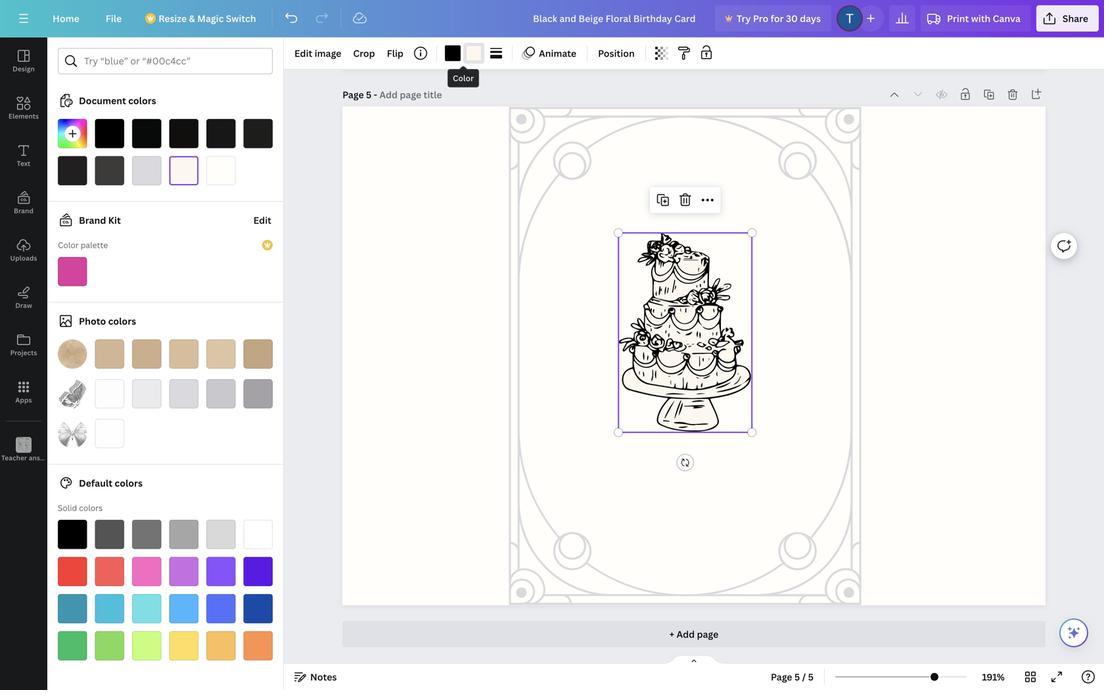 Task type: vqa. For each thing, say whether or not it's contained in the screenshot.
topmost color
yes



Task type: describe. For each thing, give the bounding box(es) containing it.
white #ffffff image
[[244, 520, 273, 549]]

print with canva button
[[921, 5, 1031, 32]]

dark turquoise #0097b2 image
[[58, 594, 87, 624]]

grass green #7ed957 image
[[95, 631, 124, 661]]

for
[[771, 12, 784, 25]]

edit image
[[295, 47, 341, 59]]

#d4b592 image
[[95, 340, 124, 369]]

text
[[17, 159, 30, 168]]

projects
[[10, 348, 37, 357]]

#100f0d image
[[169, 119, 199, 148]]

teacher
[[1, 454, 27, 462]]

#d4b592 image
[[95, 340, 124, 369]]

solid colors
[[58, 503, 103, 513]]

#c9c8cd image
[[206, 379, 236, 409]]

green #00bf63 image
[[58, 631, 87, 661]]

magic
[[197, 12, 224, 25]]

lime #c1ff72 image
[[132, 631, 161, 661]]

print
[[947, 12, 969, 25]]

/
[[802, 671, 806, 683]]

print with canva
[[947, 12, 1021, 25]]

colors for photo colors
[[108, 315, 136, 327]]

notes
[[310, 671, 337, 683]]

page for page 5 -
[[343, 88, 364, 101]]

#080909 image
[[132, 119, 161, 148]]

brand for brand
[[14, 206, 34, 215]]

#a4a2a8 image
[[244, 379, 273, 409]]

apps
[[15, 396, 32, 405]]

position button
[[593, 43, 640, 64]]

Design title text field
[[523, 5, 710, 32]]

#1d1d1b image
[[244, 119, 273, 148]]

#ebeaed image
[[132, 379, 161, 409]]

+ add page
[[670, 628, 719, 641]]

30
[[786, 12, 798, 25]]

add
[[677, 628, 695, 641]]

green #00bf63 image
[[58, 631, 87, 661]]

white #ffffff image
[[244, 520, 273, 549]]

edit image button
[[289, 43, 347, 64]]

elements
[[8, 112, 39, 121]]

flip
[[387, 47, 404, 59]]

notes button
[[289, 667, 342, 688]]

Try "blue" or "#00c4cc" search field
[[84, 49, 264, 74]]

edit for edit
[[254, 214, 272, 226]]

document colors
[[79, 94, 156, 107]]

royal blue #5271ff image
[[206, 594, 236, 624]]

animate button
[[518, 43, 582, 64]]

brand kit
[[79, 214, 121, 226]]

main menu bar
[[0, 0, 1104, 37]]

lime #c1ff72 image
[[132, 631, 161, 661]]

gray #737373 image
[[132, 520, 161, 549]]

document
[[79, 94, 126, 107]]

magenta #cb6ce6 image
[[169, 557, 199, 586]]

191%
[[982, 671, 1005, 683]]

solid
[[58, 503, 77, 513]]

resize & magic switch button
[[138, 5, 267, 32]]

try pro for 30 days button
[[715, 5, 832, 32]]

#a4a2a8 image
[[244, 379, 273, 409]]

uploads button
[[0, 227, 47, 274]]

#3d3b3a image
[[95, 156, 124, 185]]

#fdfdfd image
[[95, 379, 124, 409]]

violet #5e17eb image
[[244, 557, 273, 586]]

elements button
[[0, 85, 47, 132]]

show pages image
[[663, 655, 726, 665]]

side panel tab list
[[0, 37, 68, 474]]

#c9c8cd image
[[206, 379, 236, 409]]

text button
[[0, 132, 47, 179]]

share
[[1063, 12, 1089, 25]]

with
[[971, 12, 991, 25]]

page for page 5 / 5
[[771, 671, 793, 683]]

page
[[697, 628, 719, 641]]

Page title text field
[[380, 88, 443, 101]]

try
[[737, 12, 751, 25]]

2 horizontal spatial 5
[[808, 671, 814, 683]]

days
[[800, 12, 821, 25]]

colors for solid colors
[[79, 503, 103, 513]]

#080909 image
[[132, 119, 161, 148]]

crop button
[[348, 43, 380, 64]]

#3d3b3a image
[[95, 156, 124, 185]]

&
[[189, 12, 195, 25]]

edit for edit image
[[295, 47, 313, 59]]

pro
[[753, 12, 769, 25]]

home
[[53, 12, 79, 25]]

191% button
[[972, 667, 1015, 688]]

#fef8ee image
[[169, 156, 199, 185]]



Task type: locate. For each thing, give the bounding box(es) containing it.
edit inside edit button
[[254, 214, 272, 226]]

#ebeaed image
[[132, 379, 161, 409]]

default
[[79, 477, 112, 489]]

0 horizontal spatial page
[[343, 88, 364, 101]]

image
[[315, 47, 341, 59]]

5 left -
[[366, 88, 372, 101]]

purple #8c52ff image
[[206, 557, 236, 586], [206, 557, 236, 586]]

page inside button
[[771, 671, 793, 683]]

#fffefb image
[[206, 156, 236, 185], [206, 156, 236, 185]]

default colors
[[79, 477, 143, 489]]

canva
[[993, 12, 1021, 25]]

0 vertical spatial edit
[[295, 47, 313, 59]]

1 horizontal spatial 5
[[795, 671, 800, 683]]

#171717 image
[[206, 119, 236, 148], [206, 119, 236, 148]]

kit
[[108, 214, 121, 226]]

royal blue #5271ff image
[[206, 594, 236, 624]]

1 horizontal spatial page
[[771, 671, 793, 683]]

cobalt blue #004aad image
[[244, 594, 273, 624], [244, 594, 273, 624]]

black #000000 image
[[58, 520, 87, 549]]

brand inside button
[[14, 206, 34, 215]]

answer
[[29, 454, 52, 462]]

page 5 / 5 button
[[766, 667, 819, 688]]

page left -
[[343, 88, 364, 101]]

colors right the solid
[[79, 503, 103, 513]]

position
[[598, 47, 635, 59]]

page 5 -
[[343, 88, 380, 101]]

#dabc9a image
[[169, 340, 199, 369], [169, 340, 199, 369]]

page left the /
[[771, 671, 793, 683]]

#e0c4a3 image
[[206, 340, 236, 369]]

5 for -
[[366, 88, 372, 101]]

turquoise blue #5ce1e6 image
[[132, 594, 161, 624], [132, 594, 161, 624]]

coral red #ff5757 image
[[95, 557, 124, 586], [95, 557, 124, 586]]

#ceae89 image
[[132, 340, 161, 369], [132, 340, 161, 369]]

color for color palette
[[58, 240, 79, 250]]

orange #ff914d image
[[244, 631, 273, 661]]

magenta #cb6ce6 image
[[169, 557, 199, 586]]

#fefefe image
[[95, 419, 124, 448], [95, 419, 124, 448]]

colors for default colors
[[115, 477, 143, 489]]

crop
[[353, 47, 375, 59]]

try pro for 30 days
[[737, 12, 821, 25]]

1 horizontal spatial color
[[453, 73, 474, 83]]

peach #ffbd59 image
[[206, 631, 236, 661]]

canva assistant image
[[1066, 625, 1082, 641]]

resize & magic switch
[[159, 12, 256, 25]]

colors for document colors
[[128, 94, 156, 107]]

0 horizontal spatial color
[[58, 240, 79, 250]]

1 vertical spatial edit
[[254, 214, 272, 226]]

projects button
[[0, 321, 47, 369]]

dark turquoise #0097b2 image
[[58, 594, 87, 624]]

light gray #d9d9d9 image
[[206, 520, 236, 549]]

brand
[[14, 206, 34, 215], [79, 214, 106, 226]]

1 horizontal spatial brand
[[79, 214, 106, 226]]

#1d1d1b image
[[244, 119, 273, 148]]

+ add page button
[[343, 621, 1046, 648]]

teacher answer keys
[[1, 454, 68, 462]]

photo colors
[[79, 315, 136, 327]]

color left palette
[[58, 240, 79, 250]]

0 horizontal spatial 5
[[366, 88, 372, 101]]

#000000 image
[[445, 45, 461, 61], [445, 45, 461, 61], [95, 119, 124, 148]]

color palette
[[58, 240, 108, 250]]

5 right the /
[[808, 671, 814, 683]]

colors
[[128, 94, 156, 107], [108, 315, 136, 327], [115, 477, 143, 489], [79, 503, 103, 513]]

colors up #080909 icon
[[128, 94, 156, 107]]

-
[[374, 88, 377, 101]]

light gray #d9d9d9 image
[[206, 520, 236, 549]]

#fef8ee image
[[466, 45, 482, 61], [466, 45, 482, 61], [169, 156, 199, 185]]

color for color
[[453, 73, 474, 83]]

edit inside edit image popup button
[[295, 47, 313, 59]]

resize
[[159, 12, 187, 25]]

brand for brand kit
[[79, 214, 106, 226]]

#231f20 image
[[58, 156, 87, 185], [58, 156, 87, 185]]

#e434a0 image
[[58, 257, 87, 286], [58, 257, 87, 286]]

#fdfdfd image
[[95, 379, 124, 409]]

5 left the /
[[795, 671, 800, 683]]

gray #737373 image
[[132, 520, 161, 549]]

keys
[[54, 454, 68, 462]]

add a new color image
[[58, 119, 87, 148], [58, 119, 87, 148]]

file button
[[95, 5, 132, 32]]

bright red #ff3131 image
[[58, 557, 87, 586], [58, 557, 87, 586]]

colors right photo at top left
[[108, 315, 136, 327]]

dark gray #545454 image
[[95, 520, 124, 549], [95, 520, 124, 549]]

design button
[[0, 37, 47, 85]]

5
[[366, 88, 372, 101], [795, 671, 800, 683], [808, 671, 814, 683]]

page
[[343, 88, 364, 101], [771, 671, 793, 683]]

1 vertical spatial color
[[58, 240, 79, 250]]

apps button
[[0, 369, 47, 416]]

uploads
[[10, 254, 37, 263]]

design
[[13, 64, 35, 73]]

brand left kit
[[79, 214, 106, 226]]

brand button
[[0, 179, 47, 227]]

page 5 / 5
[[771, 671, 814, 683]]

0 vertical spatial color
[[453, 73, 474, 83]]

photo
[[79, 315, 106, 327]]

#e0c4a3 image
[[206, 340, 236, 369]]

draw button
[[0, 274, 47, 321]]

;
[[23, 455, 25, 462]]

#000000 image
[[95, 119, 124, 148]]

1 vertical spatial page
[[771, 671, 793, 683]]

1 horizontal spatial edit
[[295, 47, 313, 59]]

edit button
[[252, 207, 273, 233]]

yellow #ffde59 image
[[169, 631, 199, 661], [169, 631, 199, 661]]

share button
[[1037, 5, 1099, 32]]

brand up uploads button
[[14, 206, 34, 215]]

violet #5e17eb image
[[244, 557, 273, 586]]

home link
[[42, 5, 90, 32]]

light blue #38b6ff image
[[169, 594, 199, 624], [169, 594, 199, 624]]

flip button
[[382, 43, 409, 64]]

animate
[[539, 47, 577, 59]]

color
[[453, 73, 474, 83], [58, 240, 79, 250]]

aqua blue #0cc0df image
[[95, 594, 124, 624], [95, 594, 124, 624]]

pink #ff66c4 image
[[132, 557, 161, 586], [132, 557, 161, 586]]

colors right default
[[115, 477, 143, 489]]

0 vertical spatial page
[[343, 88, 364, 101]]

palette
[[81, 240, 108, 250]]

#c6a47f image
[[244, 340, 273, 369], [244, 340, 273, 369]]

#dad9dd image
[[132, 156, 161, 185]]

gray #a6a6a6 image
[[169, 520, 199, 549], [169, 520, 199, 549]]

file
[[106, 12, 122, 25]]

peach #ffbd59 image
[[206, 631, 236, 661]]

0 horizontal spatial brand
[[14, 206, 34, 215]]

color group
[[442, 43, 484, 64]]

+
[[670, 628, 675, 641]]

switch
[[226, 12, 256, 25]]

edit
[[295, 47, 313, 59], [254, 214, 272, 226]]

black #000000 image
[[58, 520, 87, 549]]

5 for /
[[795, 671, 800, 683]]

0 horizontal spatial edit
[[254, 214, 272, 226]]

#100f0d image
[[169, 119, 199, 148]]

draw
[[15, 301, 32, 310]]

grass green #7ed957 image
[[95, 631, 124, 661]]

color down color group
[[453, 73, 474, 83]]

#dad9dd image
[[132, 156, 161, 185], [169, 379, 199, 409], [169, 379, 199, 409]]

orange #ff914d image
[[244, 631, 273, 661]]



